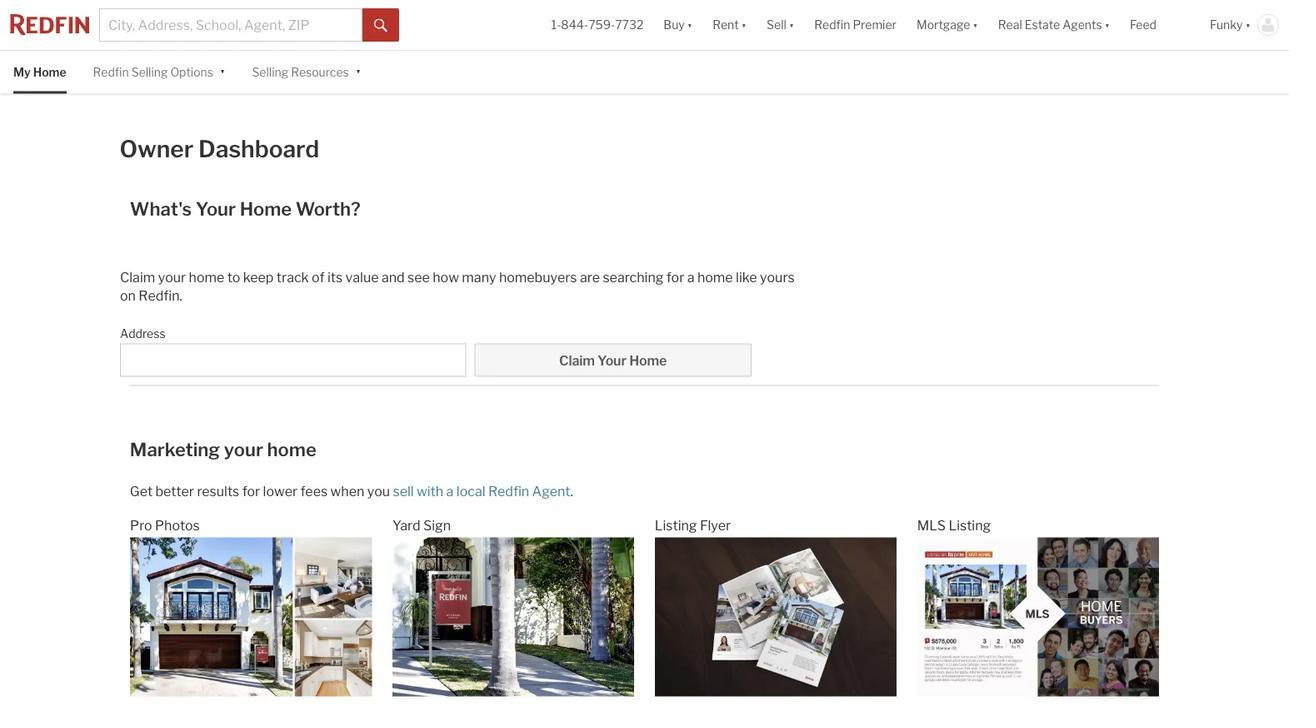 Task type: vqa. For each thing, say whether or not it's contained in the screenshot.
a inside claim your home to keep track of its value and see how many homebuyers are searching for a home like yours on redfin.
yes



Task type: describe. For each thing, give the bounding box(es) containing it.
redfin.
[[139, 288, 182, 304]]

sell with a local redfin agent link
[[393, 484, 570, 500]]

photos
[[155, 518, 200, 534]]

home for claim your home to keep track of its value and see how many homebuyers are searching for a home like yours on redfin.
[[189, 269, 224, 286]]

0 horizontal spatial for
[[242, 484, 260, 500]]

claim your home button
[[475, 344, 751, 377]]

submit search image
[[374, 19, 387, 32]]

fees
[[300, 484, 328, 500]]

flyer
[[700, 518, 731, 534]]

listing flyer
[[655, 518, 731, 534]]

▾ right mortgage
[[973, 18, 978, 32]]

7732
[[615, 18, 644, 32]]

sell
[[393, 484, 414, 500]]

▾ right buy
[[687, 18, 693, 32]]

local mls listing image
[[917, 538, 1159, 697]]

redfin yard sign image
[[392, 538, 634, 697]]

you
[[367, 484, 390, 500]]

selling resources link
[[252, 51, 349, 94]]

when
[[330, 484, 364, 500]]

buy ▾ button
[[654, 0, 703, 50]]

value
[[345, 269, 379, 286]]

your for what's
[[196, 197, 236, 220]]

local redfin agent
[[456, 484, 570, 500]]

mortgage ▾ button
[[917, 0, 978, 50]]

feed
[[1130, 18, 1157, 32]]

▾ inside redfin selling options ▾
[[220, 64, 225, 78]]

on
[[120, 288, 136, 304]]

2 listing from the left
[[949, 518, 991, 534]]

claim for claim your home
[[559, 353, 595, 369]]

mortgage ▾
[[917, 18, 978, 32]]

get
[[130, 484, 153, 500]]

redfin for redfin premier
[[814, 18, 850, 32]]

buy ▾
[[664, 18, 693, 32]]

and
[[382, 269, 405, 286]]

selling resources ▾
[[252, 64, 361, 79]]

track
[[277, 269, 309, 286]]

.
[[570, 484, 573, 500]]

get better results for lower fees when you sell with a local redfin agent .
[[130, 484, 573, 500]]

▾ right sell
[[789, 18, 794, 32]]

agents
[[1063, 18, 1102, 32]]

yard sign
[[392, 518, 451, 534]]

real estate agents ▾ link
[[998, 0, 1110, 50]]

lower
[[263, 484, 298, 500]]

sell ▾ button
[[767, 0, 794, 50]]

address
[[120, 327, 165, 341]]

worth?
[[296, 197, 361, 220]]

real
[[998, 18, 1022, 32]]

feed button
[[1120, 0, 1200, 50]]

your for claim
[[598, 353, 627, 369]]

many
[[462, 269, 496, 286]]

1-844-759-7732 link
[[551, 18, 644, 32]]

your for claim
[[158, 269, 186, 286]]

rent ▾
[[713, 18, 747, 32]]

what's your home worth?
[[130, 197, 361, 220]]

selling inside redfin selling options ▾
[[131, 65, 168, 79]]

what's
[[130, 197, 192, 220]]

are
[[580, 269, 600, 286]]

yard
[[392, 518, 420, 534]]

owner
[[120, 134, 193, 163]]

home for what's your home worth?
[[240, 197, 292, 220]]

your for marketing
[[224, 438, 263, 461]]

of
[[312, 269, 325, 286]]

funky
[[1210, 18, 1243, 32]]

funky ▾
[[1210, 18, 1251, 32]]

mls
[[917, 518, 946, 534]]

better
[[155, 484, 194, 500]]

options
[[170, 65, 213, 79]]

redfin selling options ▾
[[93, 64, 225, 79]]

redfin for redfin selling options ▾
[[93, 65, 129, 79]]

marketing your home
[[130, 438, 316, 461]]

pro photos
[[130, 518, 200, 534]]

redfin premier
[[814, 18, 897, 32]]

pro
[[130, 518, 152, 534]]



Task type: locate. For each thing, give the bounding box(es) containing it.
0 horizontal spatial claim
[[120, 269, 155, 286]]

professional listing flyer image
[[655, 538, 897, 697]]

0 horizontal spatial redfin
[[93, 65, 129, 79]]

dashboard
[[198, 134, 319, 163]]

homebuyers
[[499, 269, 577, 286]]

▾ inside dropdown button
[[1105, 18, 1110, 32]]

home inside my home link
[[33, 65, 66, 79]]

listing right mls
[[949, 518, 991, 534]]

for right searching
[[666, 269, 684, 286]]

0 horizontal spatial listing
[[655, 518, 697, 534]]

home for marketing your home
[[267, 438, 316, 461]]

marketing
[[130, 438, 220, 461]]

claim for claim your home to keep track of its value and see how many homebuyers are searching for a home like yours on redfin.
[[120, 269, 155, 286]]

your inside button
[[598, 353, 627, 369]]

1 vertical spatial your
[[224, 438, 263, 461]]

2 horizontal spatial home
[[629, 353, 667, 369]]

rent
[[713, 18, 739, 32]]

0 vertical spatial a
[[687, 269, 695, 286]]

1 horizontal spatial claim
[[559, 353, 595, 369]]

premier
[[853, 18, 897, 32]]

0 horizontal spatial selling
[[131, 65, 168, 79]]

1 selling from the left
[[131, 65, 168, 79]]

0 vertical spatial home
[[33, 65, 66, 79]]

my home
[[13, 65, 66, 79]]

owner dashboard
[[120, 134, 319, 163]]

1-844-759-7732
[[551, 18, 644, 32]]

759-
[[588, 18, 615, 32]]

1 vertical spatial your
[[598, 353, 627, 369]]

home up lower
[[267, 438, 316, 461]]

listing left flyer
[[655, 518, 697, 534]]

my home link
[[13, 51, 66, 94]]

selling left options
[[131, 65, 168, 79]]

844-
[[561, 18, 588, 32]]

its
[[327, 269, 343, 286]]

redfin left premier
[[814, 18, 850, 32]]

▾ inside the selling resources ▾
[[356, 64, 361, 78]]

1 listing from the left
[[655, 518, 697, 534]]

0 vertical spatial claim
[[120, 269, 155, 286]]

2 horizontal spatial home
[[697, 269, 733, 286]]

home
[[33, 65, 66, 79], [240, 197, 292, 220], [629, 353, 667, 369]]

1 vertical spatial home
[[240, 197, 292, 220]]

0 horizontal spatial home
[[189, 269, 224, 286]]

sign
[[423, 518, 451, 534]]

redfin inside redfin selling options ▾
[[93, 65, 129, 79]]

▾ right options
[[220, 64, 225, 78]]

a
[[687, 269, 695, 286], [446, 484, 454, 500]]

with
[[417, 484, 443, 500]]

claim inside claim your home button
[[559, 353, 595, 369]]

1 vertical spatial redfin
[[93, 65, 129, 79]]

resources
[[291, 65, 349, 79]]

for inside claim your home to keep track of its value and see how many homebuyers are searching for a home like yours on redfin.
[[666, 269, 684, 286]]

1 vertical spatial a
[[446, 484, 454, 500]]

2 vertical spatial home
[[629, 353, 667, 369]]

free professional listing photos image
[[130, 538, 372, 697]]

real estate agents ▾
[[998, 18, 1110, 32]]

1 horizontal spatial listing
[[949, 518, 991, 534]]

buy
[[664, 18, 685, 32]]

1 horizontal spatial your
[[598, 353, 627, 369]]

1 vertical spatial claim
[[559, 353, 595, 369]]

rent ▾ button
[[703, 0, 757, 50]]

sell ▾ button
[[757, 0, 804, 50]]

0 horizontal spatial your
[[158, 269, 186, 286]]

redfin premier button
[[804, 0, 907, 50]]

1 horizontal spatial a
[[687, 269, 695, 286]]

home
[[189, 269, 224, 286], [697, 269, 733, 286], [267, 438, 316, 461]]

claim your home
[[559, 353, 667, 369]]

your inside claim your home to keep track of its value and see how many homebuyers are searching for a home like yours on redfin.
[[158, 269, 186, 286]]

claim your home to keep track of its value and see how many homebuyers are searching for a home like yours on redfin.
[[120, 269, 795, 304]]

like
[[736, 269, 757, 286]]

▾ right resources
[[356, 64, 361, 78]]

mortgage ▾ button
[[907, 0, 988, 50]]

2 selling from the left
[[252, 65, 288, 79]]

mls listing
[[917, 518, 991, 534]]

your up results
[[224, 438, 263, 461]]

real estate agents ▾ button
[[988, 0, 1120, 50]]

rent ▾ button
[[713, 0, 747, 50]]

for left lower
[[242, 484, 260, 500]]

redfin right 'my home'
[[93, 65, 129, 79]]

see
[[407, 269, 430, 286]]

1 horizontal spatial redfin
[[814, 18, 850, 32]]

home left like
[[697, 269, 733, 286]]

sell
[[767, 18, 787, 32]]

your
[[158, 269, 186, 286], [224, 438, 263, 461]]

1 vertical spatial for
[[242, 484, 260, 500]]

0 vertical spatial redfin
[[814, 18, 850, 32]]

estate
[[1025, 18, 1060, 32]]

0 horizontal spatial home
[[33, 65, 66, 79]]

claim
[[120, 269, 155, 286], [559, 353, 595, 369]]

0 vertical spatial your
[[196, 197, 236, 220]]

selling inside the selling resources ▾
[[252, 65, 288, 79]]

0 vertical spatial your
[[158, 269, 186, 286]]

home inside claim your home button
[[629, 353, 667, 369]]

how
[[433, 269, 459, 286]]

1 horizontal spatial home
[[267, 438, 316, 461]]

buy ▾ button
[[664, 0, 693, 50]]

redfin
[[814, 18, 850, 32], [93, 65, 129, 79]]

1-
[[551, 18, 561, 32]]

1 horizontal spatial your
[[224, 438, 263, 461]]

listing
[[655, 518, 697, 534], [949, 518, 991, 534]]

yours
[[760, 269, 795, 286]]

to
[[227, 269, 240, 286]]

a left like
[[687, 269, 695, 286]]

▾ right agents
[[1105, 18, 1110, 32]]

0 vertical spatial for
[[666, 269, 684, 286]]

keep
[[243, 269, 274, 286]]

my
[[13, 65, 31, 79]]

your up redfin.
[[158, 269, 186, 286]]

searching
[[603, 269, 664, 286]]

None search field
[[120, 344, 466, 377]]

▾
[[687, 18, 693, 32], [741, 18, 747, 32], [789, 18, 794, 32], [973, 18, 978, 32], [1105, 18, 1110, 32], [1245, 18, 1251, 32], [220, 64, 225, 78], [356, 64, 361, 78]]

selling left resources
[[252, 65, 288, 79]]

sell ▾
[[767, 18, 794, 32]]

selling
[[131, 65, 168, 79], [252, 65, 288, 79]]

▾ right rent
[[741, 18, 747, 32]]

a inside claim your home to keep track of its value and see how many homebuyers are searching for a home like yours on redfin.
[[687, 269, 695, 286]]

home for claim your home
[[629, 353, 667, 369]]

▾ right the funky
[[1245, 18, 1251, 32]]

results
[[197, 484, 239, 500]]

0 horizontal spatial your
[[196, 197, 236, 220]]

1 horizontal spatial selling
[[252, 65, 288, 79]]

for
[[666, 269, 684, 286], [242, 484, 260, 500]]

mortgage
[[917, 18, 970, 32]]

a right 'with'
[[446, 484, 454, 500]]

0 horizontal spatial a
[[446, 484, 454, 500]]

redfin selling options link
[[93, 51, 213, 94]]

City, Address, School, Agent, ZIP search field
[[99, 8, 362, 42]]

your
[[196, 197, 236, 220], [598, 353, 627, 369]]

claim inside claim your home to keep track of its value and see how many homebuyers are searching for a home like yours on redfin.
[[120, 269, 155, 286]]

1 horizontal spatial home
[[240, 197, 292, 220]]

1 horizontal spatial for
[[666, 269, 684, 286]]

home left to
[[189, 269, 224, 286]]

redfin inside button
[[814, 18, 850, 32]]



